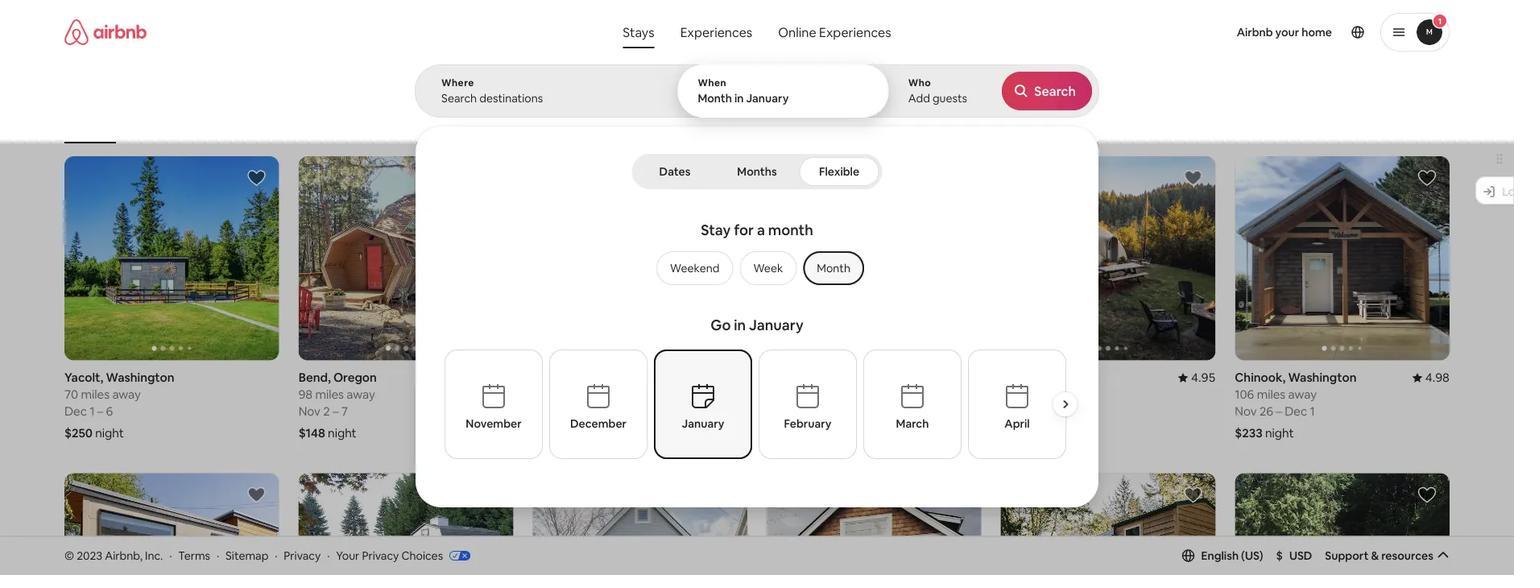 Task type: vqa. For each thing, say whether or not it's contained in the screenshot.
16's away
yes



Task type: describe. For each thing, give the bounding box(es) containing it.
support
[[1326, 549, 1369, 563]]

dates
[[660, 164, 691, 179]]

$241
[[1001, 425, 1027, 441]]

in inside when month in january
[[735, 91, 744, 106]]

your privacy choices
[[336, 548, 443, 563]]

4.95 out of 5 average rating image for eugene, oregon 68 miles away nov 5 – 10 $241 night
[[1179, 370, 1216, 385]]

who add guests
[[909, 77, 968, 106]]

none search field containing stay for a month
[[415, 0, 1100, 508]]

add to wishlist: eugene, oregon image
[[1184, 168, 1203, 188]]

go in january
[[711, 316, 804, 335]]

stays
[[623, 24, 655, 40]]

portland,
[[767, 370, 819, 385]]

resources
[[1382, 549, 1434, 563]]

– for 16
[[570, 404, 576, 419]]

add
[[909, 91, 930, 106]]

add to wishlist: chinook, washington image
[[1418, 168, 1437, 188]]

stays tab panel
[[415, 64, 1100, 508]]

miles for 5
[[1018, 387, 1047, 402]]

56
[[533, 387, 547, 402]]

©
[[64, 548, 74, 563]]

support & resources button
[[1326, 549, 1450, 563]]

views
[[691, 119, 717, 132]]

airbnb
[[1237, 25, 1274, 39]]

$117
[[533, 425, 557, 441]]

26
[[1260, 404, 1274, 419]]

2
[[323, 404, 330, 419]]

december button
[[549, 350, 647, 459]]

your privacy choices link
[[336, 548, 471, 564]]

towers
[[1006, 119, 1038, 132]]

oregon for 68 miles away
[[1049, 370, 1093, 385]]

a
[[757, 221, 765, 240]]

for
[[734, 221, 754, 240]]

1 add to wishlist: portland, oregon image from the left
[[247, 485, 266, 505]]

yacolt,
[[64, 370, 103, 385]]

add to wishlist: vader, washington image
[[1418, 485, 1437, 505]]

3 · from the left
[[275, 548, 278, 563]]

washington for dec
[[1289, 370, 1357, 385]]

english
[[1202, 549, 1239, 563]]

yacolt, washington 70 miles away dec 1 – 6 $250 night
[[64, 370, 175, 441]]

miles for 2
[[315, 387, 344, 402]]

experiences inside button
[[681, 24, 753, 40]]

106
[[1235, 387, 1255, 402]]

1 vertical spatial january
[[749, 316, 804, 335]]

nov for 106
[[1235, 404, 1257, 419]]

– for 20
[[806, 404, 812, 419]]

airbnb your home link
[[1228, 15, 1342, 49]]

december
[[570, 417, 626, 431]]

4.9 out of 5 average rating image
[[952, 370, 982, 385]]

weekend
[[670, 261, 720, 276]]

stay for a month group
[[496, 214, 1019, 309]]

50
[[767, 387, 781, 402]]

nov for 98
[[299, 404, 321, 419]]

rhododendron, oregon 56 miles away nov 11 – 16 $117 night
[[533, 370, 668, 441]]

1 inside yacolt, washington 70 miles away dec 1 – 6 $250 night
[[90, 404, 95, 419]]

night for 16
[[560, 425, 588, 441]]

stays button
[[610, 16, 668, 48]]

11
[[557, 404, 568, 419]]

– for 6
[[97, 404, 103, 419]]

terms link
[[178, 548, 210, 563]]

away for dec
[[1289, 387, 1317, 402]]

stay for a month
[[701, 221, 814, 240]]

month inside when month in january
[[698, 91, 732, 106]]

treehouses
[[743, 119, 795, 132]]

– for 7
[[333, 404, 339, 419]]

support & resources
[[1326, 549, 1434, 563]]

night inside 'chinook, washington 106 miles away nov 26 – dec 1 $233 night'
[[1266, 425, 1294, 441]]

1 4.95 from the left
[[489, 370, 514, 385]]

$250
[[64, 425, 93, 441]]

miles for 15
[[784, 387, 812, 402]]

night for 10
[[1030, 425, 1059, 441]]

bend,
[[299, 370, 331, 385]]

4.95 out of 5 average rating image for bend, oregon 98 miles away nov 2 – 7 $148 night
[[476, 370, 514, 385]]

eugene, oregon 68 miles away nov 5 – 10 $241 night
[[1001, 370, 1093, 441]]

months button
[[718, 157, 796, 186]]

4.98
[[1426, 370, 1450, 385]]

privacy link
[[284, 548, 321, 563]]

4.98 out of 5 average rating image
[[1413, 370, 1450, 385]]

historical homes
[[821, 119, 897, 132]]

march
[[896, 417, 929, 431]]

2 4.95 from the left
[[1192, 370, 1216, 385]]

$148
[[299, 425, 325, 441]]

sitemap link
[[226, 548, 269, 563]]

dates button
[[635, 157, 715, 186]]

rhododendron,
[[533, 370, 621, 385]]

$233
[[1235, 425, 1263, 441]]

bend, oregon 98 miles away nov 2 – 7 $148 night
[[299, 370, 377, 441]]

online
[[779, 24, 817, 40]]

5
[[1026, 404, 1033, 419]]

home
[[1302, 25, 1333, 39]]

houseboats
[[1070, 119, 1125, 132]]

november
[[466, 417, 521, 431]]

march button
[[863, 350, 962, 459]]

4.94 out of 5 average rating image
[[710, 370, 748, 385]]

choices
[[402, 548, 443, 563]]

who
[[909, 77, 932, 89]]

beachfront
[[923, 119, 974, 132]]

$132
[[767, 425, 793, 441]]

month
[[768, 221, 814, 240]]

$ usd
[[1277, 549, 1313, 563]]

night for 20
[[796, 425, 824, 441]]

go
[[711, 316, 731, 335]]

nov for 50
[[767, 404, 789, 419]]

add to wishlist: douglas county, oregon image
[[1184, 485, 1203, 505]]



Task type: locate. For each thing, give the bounding box(es) containing it.
4.95 left the chinook, at the right of page
[[1192, 370, 1216, 385]]

4.95 out of 5 average rating image
[[476, 370, 514, 385], [1179, 370, 1216, 385]]

night inside yacolt, washington 70 miles away dec 1 – 6 $250 night
[[95, 425, 124, 441]]

privacy right your
[[362, 548, 399, 563]]

1 – from the left
[[97, 404, 103, 419]]

night for 7
[[328, 425, 357, 441]]

dec
[[64, 404, 87, 419], [1285, 404, 1308, 419]]

miles up the 15
[[784, 387, 812, 402]]

– inside 'chinook, washington 106 miles away nov 26 – dec 1 $233 night'
[[1277, 404, 1283, 419]]

1 horizontal spatial add to wishlist: portland, oregon image
[[715, 485, 735, 505]]

guests
[[933, 91, 968, 106]]

–
[[97, 404, 103, 419], [333, 404, 339, 419], [806, 404, 812, 419], [1035, 404, 1041, 419], [570, 404, 576, 419], [1277, 404, 1283, 419]]

months
[[738, 164, 777, 179]]

miles inside yacolt, washington 70 miles away dec 1 – 6 $250 night
[[81, 387, 110, 402]]

tab list inside stays tab panel
[[635, 154, 879, 189]]

1 horizontal spatial privacy
[[362, 548, 399, 563]]

nov down 50
[[767, 404, 789, 419]]

night inside portland, oregon 50 miles away nov 15 – 20 $132 night
[[796, 425, 824, 441]]

experiences inside 'link'
[[819, 24, 892, 40]]

miles inside portland, oregon 50 miles away nov 15 – 20 $132 night
[[784, 387, 812, 402]]

january inside button
[[682, 417, 724, 431]]

month right week
[[817, 261, 851, 276]]

privacy left your
[[284, 548, 321, 563]]

0 horizontal spatial 4.95
[[489, 370, 514, 385]]

4 miles from the left
[[1018, 387, 1047, 402]]

4.95 up november
[[489, 370, 514, 385]]

miles inside eugene, oregon 68 miles away nov 5 – 10 $241 night
[[1018, 387, 1047, 402]]

away inside bend, oregon 98 miles away nov 2 – 7 $148 night
[[347, 387, 375, 402]]

what can we help you find? tab list
[[610, 16, 766, 48]]

nov inside 'chinook, washington 106 miles away nov 26 – dec 1 $233 night'
[[1235, 404, 1257, 419]]

1 experiences from the left
[[681, 24, 753, 40]]

4 night from the left
[[1030, 425, 1059, 441]]

miles for 1
[[81, 387, 110, 402]]

1 · from the left
[[169, 548, 172, 563]]

– right 26
[[1277, 404, 1283, 419]]

away up the 7
[[347, 387, 375, 402]]

terms
[[178, 548, 210, 563]]

january up treehouses
[[747, 91, 789, 106]]

– for 10
[[1035, 404, 1041, 419]]

5 nov from the left
[[1235, 404, 1257, 419]]

3 miles from the left
[[784, 387, 812, 402]]

usd
[[1290, 549, 1313, 563]]

– inside yacolt, washington 70 miles away dec 1 – 6 $250 night
[[97, 404, 103, 419]]

1 inside dropdown button
[[1439, 16, 1442, 26]]

oregon up '10'
[[1049, 370, 1093, 385]]

january up portland,
[[749, 316, 804, 335]]

experiences right online
[[819, 24, 892, 40]]

miles inside rhododendron, oregon 56 miles away nov 11 – 16 $117 night
[[549, 387, 578, 402]]

· right inc.
[[169, 548, 172, 563]]

go in january group
[[444, 309, 1085, 487]]

portland, oregon 50 miles away nov 15 – 20 $132 night
[[767, 370, 865, 441]]

0 horizontal spatial 4.95 out of 5 average rating image
[[476, 370, 514, 385]]

2 dec from the left
[[1285, 404, 1308, 419]]

6 night from the left
[[1266, 425, 1294, 441]]

miles inside bend, oregon 98 miles away nov 2 – 7 $148 night
[[315, 387, 344, 402]]

– inside rhododendron, oregon 56 miles away nov 11 – 16 $117 night
[[570, 404, 576, 419]]

night down 26
[[1266, 425, 1294, 441]]

nov inside eugene, oregon 68 miles away nov 5 – 10 $241 night
[[1001, 404, 1023, 419]]

sitemap
[[226, 548, 269, 563]]

1 horizontal spatial experiences
[[819, 24, 892, 40]]

washington inside 'chinook, washington 106 miles away nov 26 – dec 1 $233 night'
[[1289, 370, 1357, 385]]

your
[[336, 548, 360, 563]]

oregon inside eugene, oregon 68 miles away nov 5 – 10 $241 night
[[1049, 370, 1093, 385]]

miles for 26
[[1257, 387, 1286, 402]]

1 miles from the left
[[81, 387, 110, 402]]

· left privacy link
[[275, 548, 278, 563]]

– for dec
[[1277, 404, 1283, 419]]

2 washington from the left
[[1289, 370, 1357, 385]]

1 horizontal spatial 4.95
[[1192, 370, 1216, 385]]

tab list containing dates
[[635, 154, 879, 189]]

homes
[[866, 119, 897, 132]]

cabins
[[514, 119, 545, 132]]

oregon up the 20
[[821, 370, 865, 385]]

7
[[341, 404, 348, 419]]

1 oregon from the left
[[334, 370, 377, 385]]

0 vertical spatial january
[[747, 91, 789, 106]]

experiences up 'when' on the top
[[681, 24, 753, 40]]

away inside yacolt, washington 70 miles away dec 1 – 6 $250 night
[[112, 387, 141, 402]]

1 horizontal spatial 1
[[1310, 404, 1315, 419]]

add to wishlist: vancouver, washington image
[[481, 485, 501, 505]]

(us)
[[1242, 549, 1264, 563]]

chinook, washington 106 miles away nov 26 – dec 1 $233 night
[[1235, 370, 1357, 441]]

4.9
[[965, 370, 982, 385]]

week
[[754, 261, 783, 276]]

4 – from the left
[[1035, 404, 1041, 419]]

$
[[1277, 549, 1283, 563]]

0 vertical spatial month
[[698, 91, 732, 106]]

1 horizontal spatial washington
[[1289, 370, 1357, 385]]

2023
[[77, 548, 102, 563]]

privacy
[[284, 548, 321, 563], [362, 548, 399, 563]]

away up '10'
[[1049, 387, 1078, 402]]

where
[[442, 77, 474, 89]]

nov down 56
[[533, 404, 555, 419]]

away for 20
[[815, 387, 844, 402]]

3 add to wishlist: portland, oregon image from the left
[[950, 485, 969, 505]]

– inside eugene, oregon 68 miles away nov 5 – 10 $241 night
[[1035, 404, 1041, 419]]

online experiences link
[[766, 16, 905, 48]]

omg!
[[587, 119, 613, 132]]

20
[[815, 404, 829, 419]]

4.95 out of 5 average rating image up november
[[476, 370, 514, 385]]

– left the 7
[[333, 404, 339, 419]]

nov for 56
[[533, 404, 555, 419]]

mansions
[[437, 119, 480, 132]]

0 horizontal spatial washington
[[106, 370, 175, 385]]

february
[[784, 417, 831, 431]]

oregon up december
[[624, 370, 668, 385]]

stay
[[701, 221, 731, 240]]

dec right 26
[[1285, 404, 1308, 419]]

terms · sitemap · privacy ·
[[178, 548, 330, 563]]

away inside 'chinook, washington 106 miles away nov 26 – dec 1 $233 night'
[[1289, 387, 1317, 402]]

in inside group
[[734, 316, 746, 335]]

month inside group
[[817, 261, 851, 276]]

70
[[64, 387, 78, 402]]

english (us)
[[1202, 549, 1264, 563]]

0 horizontal spatial add to wishlist: portland, oregon image
[[247, 485, 266, 505]]

· left your
[[327, 548, 330, 563]]

2 · from the left
[[217, 548, 219, 563]]

february button
[[759, 350, 857, 459]]

nov for 68
[[1001, 404, 1023, 419]]

away inside eugene, oregon 68 miles away nov 5 – 10 $241 night
[[1049, 387, 1078, 402]]

1 privacy from the left
[[284, 548, 321, 563]]

add to wishlist: portland, oregon image
[[247, 485, 266, 505], [715, 485, 735, 505], [950, 485, 969, 505]]

your
[[1276, 25, 1300, 39]]

nov left 2
[[299, 404, 321, 419]]

night inside eugene, oregon 68 miles away nov 5 – 10 $241 night
[[1030, 425, 1059, 441]]

3 oregon from the left
[[1049, 370, 1093, 385]]

january inside when month in january
[[747, 91, 789, 106]]

washington for 6
[[106, 370, 175, 385]]

2 privacy from the left
[[362, 548, 399, 563]]

english (us) button
[[1182, 549, 1264, 563]]

month
[[698, 91, 732, 106], [817, 261, 851, 276]]

– inside bend, oregon 98 miles away nov 2 – 7 $148 night
[[333, 404, 339, 419]]

when month in january
[[698, 77, 789, 106]]

eugene,
[[1001, 370, 1047, 385]]

3 – from the left
[[806, 404, 812, 419]]

– left 6
[[97, 404, 103, 419]]

– right 5 on the right
[[1035, 404, 1041, 419]]

0 vertical spatial in
[[735, 91, 744, 106]]

2 vertical spatial january
[[682, 417, 724, 431]]

5 night from the left
[[560, 425, 588, 441]]

nov inside bend, oregon 98 miles away nov 2 – 7 $148 night
[[299, 404, 321, 419]]

night for 6
[[95, 425, 124, 441]]

night down the 7
[[328, 425, 357, 441]]

0 horizontal spatial 1
[[90, 404, 95, 419]]

16
[[579, 404, 591, 419]]

– inside portland, oregon 50 miles away nov 15 – 20 $132 night
[[806, 404, 812, 419]]

nov left 5 on the right
[[1001, 404, 1023, 419]]

2 miles from the left
[[315, 387, 344, 402]]

10
[[1044, 404, 1056, 419]]

historical
[[821, 119, 864, 132]]

0 horizontal spatial dec
[[64, 404, 87, 419]]

nov inside portland, oregon 50 miles away nov 15 – 20 $132 night
[[767, 404, 789, 419]]

away up 6
[[112, 387, 141, 402]]

1 nov from the left
[[299, 404, 321, 419]]

1 vertical spatial in
[[734, 316, 746, 335]]

away
[[112, 387, 141, 402], [347, 387, 375, 402], [815, 387, 844, 402], [1049, 387, 1078, 402], [581, 387, 609, 402], [1289, 387, 1317, 402]]

add to wishlist: yacolt, washington image
[[247, 168, 266, 188]]

miles for 11
[[549, 387, 578, 402]]

dec inside 'chinook, washington 106 miles away nov 26 – dec 1 $233 night'
[[1285, 404, 1308, 419]]

6 away from the left
[[1289, 387, 1317, 402]]

profile element
[[919, 0, 1450, 64]]

oregon for 98 miles away
[[334, 370, 377, 385]]

oregon
[[334, 370, 377, 385], [821, 370, 865, 385], [1049, 370, 1093, 385], [624, 370, 668, 385]]

2 4.95 out of 5 average rating image from the left
[[1179, 370, 1216, 385]]

· right terms
[[217, 548, 219, 563]]

january button
[[654, 350, 752, 459]]

oregon up the 7
[[334, 370, 377, 385]]

0 horizontal spatial privacy
[[284, 548, 321, 563]]

washington up 6
[[106, 370, 175, 385]]

april button
[[968, 350, 1066, 459]]

night down '16'
[[560, 425, 588, 441]]

amazing views
[[649, 119, 717, 132]]

© 2023 airbnb, inc. ·
[[64, 548, 172, 563]]

0 horizontal spatial experiences
[[681, 24, 753, 40]]

2 horizontal spatial add to wishlist: portland, oregon image
[[950, 485, 969, 505]]

inc.
[[145, 548, 163, 563]]

2 add to wishlist: portland, oregon image from the left
[[715, 485, 735, 505]]

1 away from the left
[[112, 387, 141, 402]]

1 in from the top
[[735, 91, 744, 106]]

2 nov from the left
[[767, 404, 789, 419]]

4 · from the left
[[327, 548, 330, 563]]

away for 16
[[581, 387, 609, 402]]

group
[[64, 81, 1174, 143], [64, 156, 279, 360], [299, 156, 514, 360], [533, 156, 748, 360], [767, 156, 982, 360], [1001, 156, 1216, 360], [1235, 156, 1450, 360], [650, 251, 864, 285], [64, 473, 279, 575], [299, 473, 514, 575], [533, 473, 748, 575], [767, 473, 982, 575], [1001, 473, 1216, 575], [1235, 473, 1450, 575]]

group inside stay for a month group
[[650, 251, 864, 285]]

6 – from the left
[[1277, 404, 1283, 419]]

2 oregon from the left
[[821, 370, 865, 385]]

away right 106
[[1289, 387, 1317, 402]]

airbnb,
[[105, 548, 143, 563]]

Where field
[[442, 91, 652, 106]]

2 away from the left
[[347, 387, 375, 402]]

2 – from the left
[[333, 404, 339, 419]]

chinook,
[[1235, 370, 1286, 385]]

dec inside yacolt, washington 70 miles away dec 1 – 6 $250 night
[[64, 404, 87, 419]]

6
[[106, 404, 113, 419]]

68
[[1001, 387, 1015, 402]]

1 horizontal spatial month
[[817, 261, 851, 276]]

washington inside yacolt, washington 70 miles away dec 1 – 6 $250 night
[[106, 370, 175, 385]]

1 dec from the left
[[64, 404, 87, 419]]

night
[[95, 425, 124, 441], [328, 425, 357, 441], [796, 425, 824, 441], [1030, 425, 1059, 441], [560, 425, 588, 441], [1266, 425, 1294, 441]]

None search field
[[415, 0, 1100, 508]]

3 nov from the left
[[1001, 404, 1023, 419]]

miles up 2
[[315, 387, 344, 402]]

in right go
[[734, 316, 746, 335]]

in
[[735, 91, 744, 106], [734, 316, 746, 335]]

airbnb your home
[[1237, 25, 1333, 39]]

1 night from the left
[[95, 425, 124, 441]]

group containing weekend
[[650, 251, 864, 285]]

privacy inside "link"
[[362, 548, 399, 563]]

– right the 11
[[570, 404, 576, 419]]

4 oregon from the left
[[624, 370, 668, 385]]

2 in from the top
[[734, 316, 746, 335]]

away up '16'
[[581, 387, 609, 402]]

away for 6
[[112, 387, 141, 402]]

oregon for 50 miles away
[[821, 370, 865, 385]]

away inside rhododendron, oregon 56 miles away nov 11 – 16 $117 night
[[581, 387, 609, 402]]

flexible
[[819, 164, 860, 179]]

nov down 106
[[1235, 404, 1257, 419]]

group containing amazing views
[[64, 81, 1174, 143]]

3 night from the left
[[796, 425, 824, 441]]

4.95
[[489, 370, 514, 385], [1192, 370, 1216, 385]]

washington right the chinook, at the right of page
[[1289, 370, 1357, 385]]

in up treehouses
[[735, 91, 744, 106]]

miles
[[81, 387, 110, 402], [315, 387, 344, 402], [784, 387, 812, 402], [1018, 387, 1047, 402], [549, 387, 578, 402], [1257, 387, 1286, 402]]

nov inside rhododendron, oregon 56 miles away nov 11 – 16 $117 night
[[533, 404, 555, 419]]

oregon inside bend, oregon 98 miles away nov 2 – 7 $148 night
[[334, 370, 377, 385]]

2 horizontal spatial 1
[[1439, 16, 1442, 26]]

dec down '70'
[[64, 404, 87, 419]]

– right the 15
[[806, 404, 812, 419]]

april
[[1005, 417, 1030, 431]]

5 miles from the left
[[549, 387, 578, 402]]

miles down yacolt,
[[81, 387, 110, 402]]

&
[[1372, 549, 1380, 563]]

night down '10'
[[1030, 425, 1059, 441]]

1
[[1439, 16, 1442, 26], [90, 404, 95, 419], [1310, 404, 1315, 419]]

night inside rhododendron, oregon 56 miles away nov 11 – 16 $117 night
[[560, 425, 588, 441]]

1 inside 'chinook, washington 106 miles away nov 26 – dec 1 $233 night'
[[1310, 404, 1315, 419]]

1 horizontal spatial 4.95 out of 5 average rating image
[[1179, 370, 1216, 385]]

november button
[[444, 350, 543, 459]]

away for 7
[[347, 387, 375, 402]]

online experiences
[[779, 24, 892, 40]]

miles up 5 on the right
[[1018, 387, 1047, 402]]

night down the 20
[[796, 425, 824, 441]]

night down 6
[[95, 425, 124, 441]]

1 vertical spatial month
[[817, 261, 851, 276]]

2 experiences from the left
[[819, 24, 892, 40]]

night inside bend, oregon 98 miles away nov 2 – 7 $148 night
[[328, 425, 357, 441]]

1 4.95 out of 5 average rating image from the left
[[476, 370, 514, 385]]

3 away from the left
[[815, 387, 844, 402]]

5 – from the left
[[570, 404, 576, 419]]

oregon inside rhododendron, oregon 56 miles away nov 11 – 16 $117 night
[[624, 370, 668, 385]]

98
[[299, 387, 313, 402]]

month down 'when' on the top
[[698, 91, 732, 106]]

january down 4.94 out of 5 average rating 'image'
[[682, 417, 724, 431]]

miles up 26
[[1257, 387, 1286, 402]]

4 nov from the left
[[533, 404, 555, 419]]

1 washington from the left
[[106, 370, 175, 385]]

oregon for 56 miles away
[[624, 370, 668, 385]]

washington
[[106, 370, 175, 385], [1289, 370, 1357, 385]]

away inside portland, oregon 50 miles away nov 15 – 20 $132 night
[[815, 387, 844, 402]]

oregon inside portland, oregon 50 miles away nov 15 – 20 $132 night
[[821, 370, 865, 385]]

6 miles from the left
[[1257, 387, 1286, 402]]

away up the 20
[[815, 387, 844, 402]]

1 horizontal spatial dec
[[1285, 404, 1308, 419]]

0 horizontal spatial month
[[698, 91, 732, 106]]

flexible button
[[800, 157, 879, 186]]

4.95 out of 5 average rating image left the chinook, at the right of page
[[1179, 370, 1216, 385]]

amazing
[[649, 119, 689, 132]]

away for 10
[[1049, 387, 1078, 402]]

tab list
[[635, 154, 879, 189]]

miles inside 'chinook, washington 106 miles away nov 26 – dec 1 $233 night'
[[1257, 387, 1286, 402]]

2 night from the left
[[328, 425, 357, 441]]

5 away from the left
[[581, 387, 609, 402]]

miles up the 11
[[549, 387, 578, 402]]

4 away from the left
[[1049, 387, 1078, 402]]



